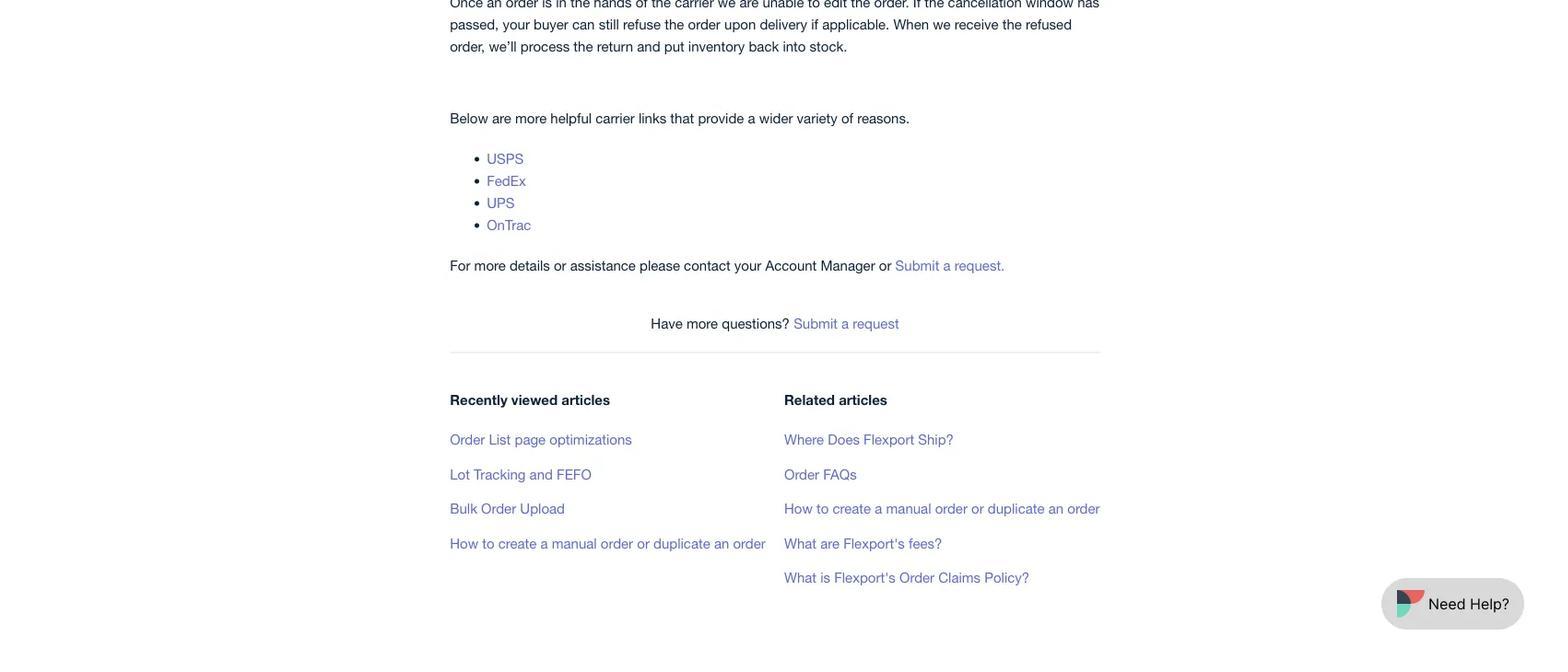 Task type: describe. For each thing, give the bounding box(es) containing it.
the down can
[[574, 38, 593, 54]]

request
[[853, 316, 899, 332]]

2 horizontal spatial more
[[687, 316, 718, 332]]

related articles
[[784, 392, 888, 409]]

ontrac
[[487, 217, 531, 233]]

window
[[1026, 0, 1074, 10]]

once
[[450, 0, 483, 10]]

can
[[572, 16, 595, 32]]

receive
[[955, 16, 999, 32]]

once an order is in the hands of the carrier we are unable to edit the order. if the cancellation window has passed, your buyer can still refuse the order upon delivery if applicable. when we receive the refused order, we'll process the return and put inventory back into stock.
[[450, 0, 1100, 54]]

1 vertical spatial carrier
[[596, 110, 635, 126]]

tracking
[[474, 466, 526, 483]]

cancellation
[[948, 0, 1022, 10]]

does
[[828, 432, 860, 448]]

order faqs
[[784, 466, 857, 483]]

of inside once an order is in the hands of the carrier we are unable to edit the order. if the cancellation window has passed, your buyer can still refuse the order upon delivery if applicable. when we receive the refused order, we'll process the return and put inventory back into stock.
[[636, 0, 648, 10]]

account
[[766, 257, 817, 273]]

fees?
[[909, 536, 942, 552]]

has
[[1078, 0, 1100, 10]]

a left request.
[[944, 257, 951, 273]]

contact
[[684, 257, 731, 273]]

have more questions? submit a request
[[651, 316, 899, 332]]

what for what are flexport's fees?
[[784, 536, 817, 552]]

variety
[[797, 110, 838, 126]]

fedex link
[[487, 172, 526, 189]]

fefo
[[557, 466, 592, 483]]

f or more details or assistance please contact your account manager or submit a request.
[[450, 257, 1005, 273]]

order list page optimizations link
[[450, 432, 632, 448]]

2 vertical spatial an
[[714, 536, 729, 552]]

0 vertical spatial submit
[[896, 257, 940, 273]]

upload
[[520, 501, 565, 517]]

your inside once an order is in the hands of the carrier we are unable to edit the order. if the cancellation window has passed, your buyer can still refuse the order upon delivery if applicable. when we receive the refused order, we'll process the return and put inventory back into stock.
[[503, 16, 530, 32]]

request.
[[955, 257, 1005, 273]]

is inside once an order is in the hands of the carrier we are unable to edit the order. if the cancellation window has passed, your buyer can still refuse the order upon delivery if applicable. when we receive the refused order, we'll process the return and put inventory back into stock.
[[542, 0, 552, 10]]

we'll
[[489, 38, 517, 54]]

more for or
[[474, 257, 506, 273]]

what are flexport's fees? link
[[784, 536, 942, 552]]

what are flexport's fees?
[[784, 536, 942, 552]]

delivery
[[760, 16, 808, 32]]

questions?
[[722, 316, 790, 332]]

0 horizontal spatial create
[[498, 536, 537, 552]]

f
[[450, 257, 458, 273]]

bulk
[[450, 501, 477, 517]]

how for leftmost how to create a manual order or duplicate an order link
[[450, 536, 478, 552]]

recently
[[450, 392, 508, 409]]

the right in
[[571, 0, 590, 10]]

page
[[515, 432, 546, 448]]

put
[[664, 38, 685, 54]]

links
[[639, 110, 667, 126]]

and inside once an order is in the hands of the carrier we are unable to edit the order. if the cancellation window has passed, your buyer can still refuse the order upon delivery if applicable. when we receive the refused order, we'll process the return and put inventory back into stock.
[[637, 38, 661, 54]]

the up the put
[[665, 16, 684, 32]]

1 vertical spatial manual
[[552, 536, 597, 552]]

related
[[784, 392, 835, 409]]

where does flexport ship? link
[[784, 432, 954, 448]]

if
[[913, 0, 921, 10]]

1 horizontal spatial your
[[735, 257, 762, 273]]

usps
[[487, 150, 524, 166]]

the down cancellation
[[1003, 16, 1022, 32]]

below
[[450, 110, 488, 126]]

how for how to create a manual order or duplicate an order link to the right
[[784, 501, 813, 517]]

if
[[811, 16, 819, 32]]

bulk order upload link
[[450, 501, 565, 517]]

a left request
[[842, 316, 849, 332]]

0 horizontal spatial submit
[[794, 316, 838, 332]]

2 horizontal spatial an
[[1049, 501, 1064, 517]]

passed,
[[450, 16, 499, 32]]

lot tracking and fefo
[[450, 466, 592, 483]]

edit
[[824, 0, 847, 10]]

order list page optimizations
[[450, 432, 632, 448]]

1 horizontal spatial we
[[933, 16, 951, 32]]

usps link
[[487, 150, 524, 166]]

0 horizontal spatial and
[[530, 466, 553, 483]]

wider
[[759, 110, 793, 126]]

recently viewed articles
[[450, 392, 610, 409]]

fedex
[[487, 172, 526, 189]]

refuse
[[623, 16, 661, 32]]

0 vertical spatial create
[[833, 501, 871, 517]]

what is flexport's order claims policy? link
[[784, 570, 1030, 586]]

viewed
[[511, 392, 558, 409]]

manager
[[821, 257, 875, 273]]

below are more helpful carrier links that provide a wider variety of reasons.
[[450, 110, 910, 126]]

optimizations
[[550, 432, 632, 448]]

what is flexport's order claims policy?
[[784, 570, 1030, 586]]

order,
[[450, 38, 485, 54]]

upon
[[725, 16, 756, 32]]

unable
[[763, 0, 804, 10]]

ontrac link
[[487, 217, 531, 233]]

process
[[521, 38, 570, 54]]

inventory
[[689, 38, 745, 54]]

flexport
[[864, 432, 915, 448]]

0 horizontal spatial how to create a manual order or duplicate an order link
[[450, 536, 766, 552]]



Task type: locate. For each thing, give the bounding box(es) containing it.
and
[[637, 38, 661, 54], [530, 466, 553, 483]]

how to create a manual order or duplicate an order link up fees? at the bottom
[[784, 501, 1100, 517]]

policy?
[[985, 570, 1030, 586]]

0 vertical spatial we
[[718, 0, 736, 10]]

flexport's for fees?
[[844, 536, 905, 552]]

to down bulk order upload
[[482, 536, 495, 552]]

have
[[651, 316, 683, 332]]

please
[[640, 257, 680, 273]]

lot
[[450, 466, 470, 483]]

flexport's for order
[[834, 570, 896, 586]]

an
[[487, 0, 502, 10], [1049, 501, 1064, 517], [714, 536, 729, 552]]

0 vertical spatial your
[[503, 16, 530, 32]]

stock.
[[810, 38, 848, 54]]

or
[[458, 257, 471, 273], [554, 257, 567, 273], [879, 257, 892, 273], [972, 501, 984, 517], [637, 536, 650, 552]]

are down order faqs link on the right bottom of the page
[[821, 536, 840, 552]]

carrier
[[675, 0, 714, 10], [596, 110, 635, 126]]

2 what from the top
[[784, 570, 817, 586]]

is
[[542, 0, 552, 10], [821, 570, 831, 586]]

1 vertical spatial of
[[842, 110, 854, 126]]

ups
[[487, 194, 515, 211]]

your up we'll
[[503, 16, 530, 32]]

0 horizontal spatial your
[[503, 16, 530, 32]]

return
[[597, 38, 633, 54]]

a
[[748, 110, 756, 126], [944, 257, 951, 273], [842, 316, 849, 332], [875, 501, 883, 517], [541, 536, 548, 552]]

order left list
[[450, 432, 485, 448]]

1 vertical spatial are
[[492, 110, 511, 126]]

more right have
[[687, 316, 718, 332]]

2 vertical spatial to
[[482, 536, 495, 552]]

create down bulk order upload
[[498, 536, 537, 552]]

to inside once an order is in the hands of the carrier we are unable to edit the order. if the cancellation window has passed, your buyer can still refuse the order upon delivery if applicable. when we receive the refused order, we'll process the return and put inventory back into stock.
[[808, 0, 820, 10]]

are inside once an order is in the hands of the carrier we are unable to edit the order. if the cancellation window has passed, your buyer can still refuse the order upon delivery if applicable. when we receive the refused order, we'll process the return and put inventory back into stock.
[[740, 0, 759, 10]]

to for leftmost how to create a manual order or duplicate an order link
[[482, 536, 495, 552]]

to down the order faqs
[[817, 501, 829, 517]]

0 horizontal spatial duplicate
[[654, 536, 711, 552]]

refused
[[1026, 16, 1072, 32]]

flexport's down what are flexport's fees? link
[[834, 570, 896, 586]]

1 vertical spatial more
[[474, 257, 506, 273]]

to for how to create a manual order or duplicate an order link to the right
[[817, 501, 829, 517]]

usps fedex ups ontrac
[[487, 150, 531, 233]]

a up what are flexport's fees?
[[875, 501, 883, 517]]

0 horizontal spatial of
[[636, 0, 648, 10]]

1 vertical spatial we
[[933, 16, 951, 32]]

how
[[784, 501, 813, 517], [450, 536, 478, 552]]

1 vertical spatial and
[[530, 466, 553, 483]]

0 vertical spatial more
[[515, 110, 547, 126]]

order.
[[874, 0, 910, 10]]

order down fees? at the bottom
[[900, 570, 935, 586]]

manual
[[886, 501, 931, 517], [552, 536, 597, 552]]

where does flexport ship?
[[784, 432, 954, 448]]

1 vertical spatial how
[[450, 536, 478, 552]]

an inside once an order is in the hands of the carrier we are unable to edit the order. if the cancellation window has passed, your buyer can still refuse the order upon delivery if applicable. when we receive the refused order, we'll process the return and put inventory back into stock.
[[487, 0, 502, 10]]

a down upload
[[541, 536, 548, 552]]

0 vertical spatial flexport's
[[844, 536, 905, 552]]

0 vertical spatial is
[[542, 0, 552, 10]]

1 vertical spatial submit
[[794, 316, 838, 332]]

1 articles from the left
[[562, 392, 610, 409]]

when
[[894, 16, 929, 32]]

is down what are flexport's fees? link
[[821, 570, 831, 586]]

back
[[749, 38, 779, 54]]

0 vertical spatial how to create a manual order or duplicate an order
[[784, 501, 1100, 517]]

order down tracking at the left
[[481, 501, 516, 517]]

flexport's up what is flexport's order claims policy? link
[[844, 536, 905, 552]]

1 horizontal spatial is
[[821, 570, 831, 586]]

1 horizontal spatial duplicate
[[988, 501, 1045, 517]]

1 horizontal spatial submit
[[896, 257, 940, 273]]

we right when
[[933, 16, 951, 32]]

1 horizontal spatial more
[[515, 110, 547, 126]]

are for what are flexport's fees?
[[821, 536, 840, 552]]

what down what are flexport's fees? link
[[784, 570, 817, 586]]

0 vertical spatial carrier
[[675, 0, 714, 10]]

carrier up the put
[[675, 0, 714, 10]]

create up what are flexport's fees?
[[833, 501, 871, 517]]

are right below
[[492, 110, 511, 126]]

still
[[599, 16, 619, 32]]

submit a request link
[[794, 316, 899, 332]]

duplicate for how to create a manual order or duplicate an order link to the right
[[988, 501, 1045, 517]]

and left "fefo"
[[530, 466, 553, 483]]

helpful
[[551, 110, 592, 126]]

how to create a manual order or duplicate an order link down upload
[[450, 536, 766, 552]]

how to create a manual order or duplicate an order for how to create a manual order or duplicate an order link to the right
[[784, 501, 1100, 517]]

0 vertical spatial duplicate
[[988, 501, 1045, 517]]

2 vertical spatial more
[[687, 316, 718, 332]]

manual down upload
[[552, 536, 597, 552]]

how to create a manual order or duplicate an order down upload
[[450, 536, 766, 552]]

of right variety
[[842, 110, 854, 126]]

submit left request.
[[896, 257, 940, 273]]

1 horizontal spatial are
[[740, 0, 759, 10]]

your
[[503, 16, 530, 32], [735, 257, 762, 273]]

articles up where does flexport ship? link
[[839, 392, 888, 409]]

0 horizontal spatial how
[[450, 536, 478, 552]]

0 horizontal spatial is
[[542, 0, 552, 10]]

1 vertical spatial what
[[784, 570, 817, 586]]

is left in
[[542, 0, 552, 10]]

2 articles from the left
[[839, 392, 888, 409]]

more
[[515, 110, 547, 126], [474, 257, 506, 273], [687, 316, 718, 332]]

1 horizontal spatial carrier
[[675, 0, 714, 10]]

0 vertical spatial what
[[784, 536, 817, 552]]

reasons.
[[857, 110, 910, 126]]

assistance
[[570, 257, 636, 273]]

in
[[556, 0, 567, 10]]

how to create a manual order or duplicate an order for leftmost how to create a manual order or duplicate an order link
[[450, 536, 766, 552]]

faqs
[[823, 466, 857, 483]]

buyer
[[534, 16, 569, 32]]

submit a request. link
[[892, 257, 1005, 273]]

provide
[[698, 110, 744, 126]]

0 vertical spatial are
[[740, 0, 759, 10]]

order
[[506, 0, 538, 10], [688, 16, 721, 32], [935, 501, 968, 517], [1068, 501, 1100, 517], [601, 536, 633, 552], [733, 536, 766, 552]]

0 horizontal spatial an
[[487, 0, 502, 10]]

into
[[783, 38, 806, 54]]

0 horizontal spatial are
[[492, 110, 511, 126]]

claims
[[939, 570, 981, 586]]

how to create a manual order or duplicate an order link
[[784, 501, 1100, 517], [450, 536, 766, 552]]

0 horizontal spatial articles
[[562, 392, 610, 409]]

are up upon
[[740, 0, 759, 10]]

to up if
[[808, 0, 820, 10]]

0 horizontal spatial manual
[[552, 536, 597, 552]]

submit
[[896, 257, 940, 273], [794, 316, 838, 332]]

articles up optimizations
[[562, 392, 610, 409]]

what for what is flexport's order claims policy?
[[784, 570, 817, 586]]

1 horizontal spatial and
[[637, 38, 661, 54]]

ship?
[[918, 432, 954, 448]]

flexport's
[[844, 536, 905, 552], [834, 570, 896, 586]]

0 vertical spatial how
[[784, 501, 813, 517]]

list
[[489, 432, 511, 448]]

1 vertical spatial to
[[817, 501, 829, 517]]

the up applicable.
[[851, 0, 871, 10]]

details
[[510, 257, 550, 273]]

0 horizontal spatial how to create a manual order or duplicate an order
[[450, 536, 766, 552]]

we up upon
[[718, 0, 736, 10]]

duplicate for leftmost how to create a manual order or duplicate an order link
[[654, 536, 711, 552]]

we
[[718, 0, 736, 10], [933, 16, 951, 32]]

order faqs link
[[784, 466, 857, 483]]

the right if
[[925, 0, 944, 10]]

carrier inside once an order is in the hands of the carrier we are unable to edit the order. if the cancellation window has passed, your buyer can still refuse the order upon delivery if applicable. when we receive the refused order, we'll process the return and put inventory back into stock.
[[675, 0, 714, 10]]

1 vertical spatial how to create a manual order or duplicate an order link
[[450, 536, 766, 552]]

order down where
[[784, 466, 820, 483]]

more left helpful on the top left
[[515, 110, 547, 126]]

0 horizontal spatial carrier
[[596, 110, 635, 126]]

a left wider
[[748, 110, 756, 126]]

more right f
[[474, 257, 506, 273]]

lot tracking and fefo link
[[450, 466, 592, 483]]

1 what from the top
[[784, 536, 817, 552]]

1 vertical spatial is
[[821, 570, 831, 586]]

and down refuse
[[637, 38, 661, 54]]

1 vertical spatial flexport's
[[834, 570, 896, 586]]

your right contact
[[735, 257, 762, 273]]

ups link
[[487, 194, 515, 211]]

0 vertical spatial to
[[808, 0, 820, 10]]

0 horizontal spatial more
[[474, 257, 506, 273]]

1 vertical spatial your
[[735, 257, 762, 273]]

0 vertical spatial manual
[[886, 501, 931, 517]]

how down the order faqs
[[784, 501, 813, 517]]

1 horizontal spatial an
[[714, 536, 729, 552]]

are
[[740, 0, 759, 10], [492, 110, 511, 126], [821, 536, 840, 552]]

1 horizontal spatial manual
[[886, 501, 931, 517]]

1 horizontal spatial create
[[833, 501, 871, 517]]

0 vertical spatial and
[[637, 38, 661, 54]]

hands
[[594, 0, 632, 10]]

how to create a manual order or duplicate an order up fees? at the bottom
[[784, 501, 1100, 517]]

1 vertical spatial create
[[498, 536, 537, 552]]

1 horizontal spatial how to create a manual order or duplicate an order link
[[784, 501, 1100, 517]]

0 vertical spatial of
[[636, 0, 648, 10]]

the up refuse
[[652, 0, 671, 10]]

1 vertical spatial an
[[1049, 501, 1064, 517]]

1 horizontal spatial how to create a manual order or duplicate an order
[[784, 501, 1100, 517]]

how down bulk
[[450, 536, 478, 552]]

bulk order upload
[[450, 501, 565, 517]]

where
[[784, 432, 824, 448]]

of up refuse
[[636, 0, 648, 10]]

0 vertical spatial how to create a manual order or duplicate an order link
[[784, 501, 1100, 517]]

are for below are more helpful carrier links that provide a wider variety of reasons.
[[492, 110, 511, 126]]

what down order faqs link on the right bottom of the page
[[784, 536, 817, 552]]

1 horizontal spatial of
[[842, 110, 854, 126]]

2 horizontal spatial are
[[821, 536, 840, 552]]

1 horizontal spatial articles
[[839, 392, 888, 409]]

manual up fees? at the bottom
[[886, 501, 931, 517]]

carrier left links at top left
[[596, 110, 635, 126]]

1 horizontal spatial how
[[784, 501, 813, 517]]

0 horizontal spatial we
[[718, 0, 736, 10]]

order
[[450, 432, 485, 448], [784, 466, 820, 483], [481, 501, 516, 517], [900, 570, 935, 586]]

1 vertical spatial duplicate
[[654, 536, 711, 552]]

more for are
[[515, 110, 547, 126]]

that
[[671, 110, 694, 126]]

0 vertical spatial an
[[487, 0, 502, 10]]

1 vertical spatial how to create a manual order or duplicate an order
[[450, 536, 766, 552]]

applicable.
[[822, 16, 890, 32]]

articles
[[562, 392, 610, 409], [839, 392, 888, 409]]

submit right questions?
[[794, 316, 838, 332]]

create
[[833, 501, 871, 517], [498, 536, 537, 552]]

what
[[784, 536, 817, 552], [784, 570, 817, 586]]

2 vertical spatial are
[[821, 536, 840, 552]]



Task type: vqa. For each thing, say whether or not it's contained in the screenshot.
the no
no



